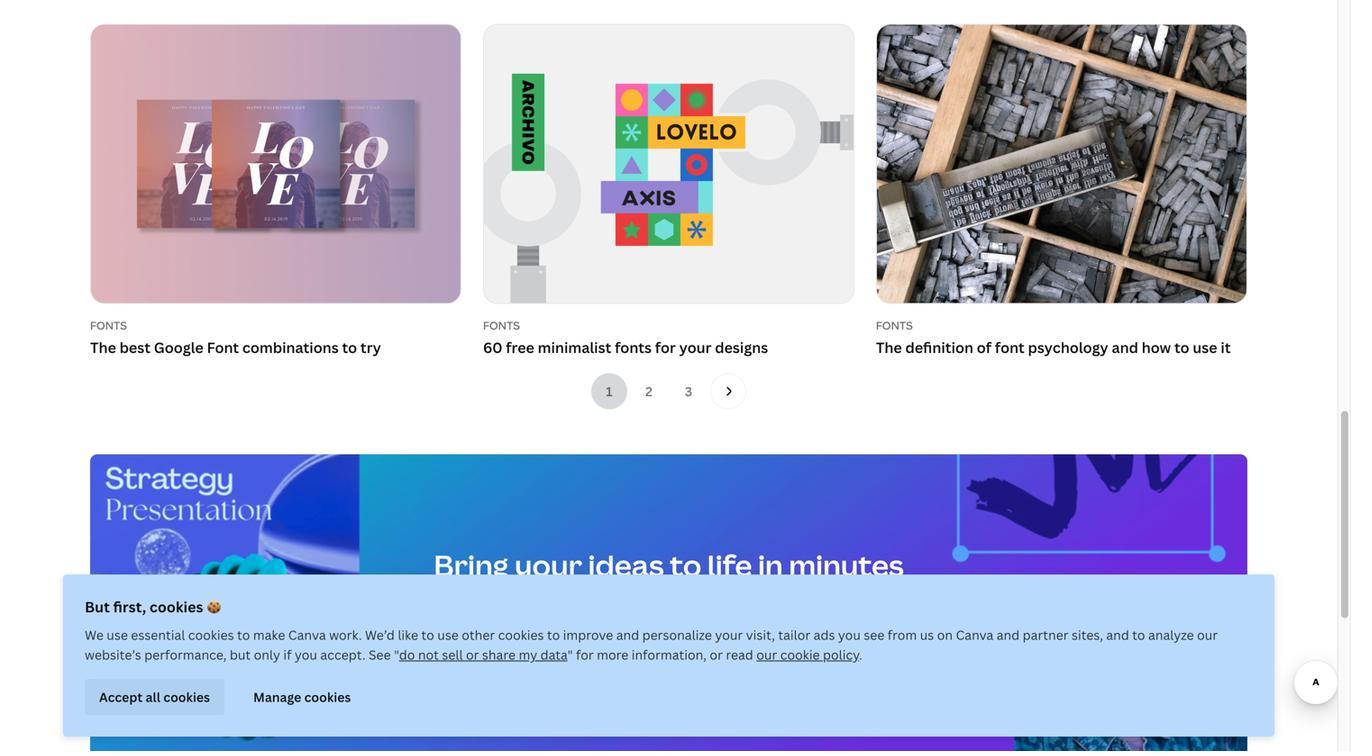 Task type: describe. For each thing, give the bounding box(es) containing it.
.
[[859, 647, 863, 664]]

and left partner
[[997, 627, 1020, 644]]

and up do not sell or share my data " for more information, or read our cookie policy .
[[616, 627, 639, 644]]

from
[[888, 627, 917, 644]]

fonts the best google font combinations to try
[[90, 318, 381, 357]]

best
[[120, 338, 151, 357]]

manage
[[253, 689, 301, 706]]

we
[[85, 627, 104, 644]]

60 free fonts for minimalist designs - image image
[[484, 25, 854, 303]]

not
[[418, 647, 439, 664]]

essential
[[131, 627, 185, 644]]

fonts link for combinations
[[90, 318, 462, 333]]

it
[[1221, 338, 1231, 357]]

but
[[230, 647, 251, 664]]

we use essential cookies to make canva work. we'd like to use other cookies to improve and personalize your visit, tailor ads you see from us on canva and partner sites, and to analyze our website's performance, but only if you accept. see "
[[85, 627, 1218, 664]]

analyze
[[1149, 627, 1194, 644]]

visit,
[[746, 627, 775, 644]]

fonts for best
[[90, 318, 127, 333]]

other
[[462, 627, 495, 644]]

of
[[977, 338, 992, 357]]

designs
[[715, 338, 768, 357]]

0 horizontal spatial our
[[757, 647, 777, 664]]

but
[[85, 598, 110, 617]]

manage cookies
[[253, 689, 351, 706]]

but first, cookies 🍪
[[85, 598, 221, 617]]

work.
[[329, 627, 362, 644]]

font
[[995, 338, 1025, 357]]

your inside fonts 60 free minimalist fonts for your designs
[[679, 338, 712, 357]]

improve
[[563, 627, 613, 644]]

in
[[758, 546, 783, 585]]

cookies up my on the left of page
[[498, 627, 544, 644]]

3 link
[[671, 374, 707, 410]]

see
[[864, 627, 885, 644]]

the for the best google font combinations to try
[[90, 338, 116, 357]]

sites,
[[1072, 627, 1103, 644]]

personalize
[[642, 627, 712, 644]]

cookies up the essential
[[150, 598, 203, 617]]

accept all cookies button
[[85, 680, 224, 716]]

fonts the definition of font psychology and how to use it
[[876, 318, 1231, 357]]

more
[[597, 647, 629, 664]]

for inside fonts 60 free minimalist fonts for your designs
[[655, 338, 676, 357]]

to inside fonts the best google font combinations to try
[[342, 338, 357, 357]]

2
[[646, 383, 653, 400]]

tailor
[[778, 627, 811, 644]]

font
[[207, 338, 239, 357]]

do
[[399, 647, 415, 664]]

1 canva from the left
[[288, 627, 326, 644]]

1 vertical spatial for
[[576, 647, 594, 664]]

definition
[[906, 338, 974, 357]]

see
[[369, 647, 391, 664]]

" inside we use essential cookies to make canva work. we'd like to use other cookies to improve and personalize your visit, tailor ads you see from us on canva and partner sites, and to analyze our website's performance, but only if you accept. see "
[[394, 647, 399, 664]]

bring
[[434, 546, 509, 585]]

combinations
[[242, 338, 339, 357]]

60
[[483, 338, 503, 357]]

fonts link for psychology
[[876, 318, 1248, 333]]

information,
[[632, 647, 707, 664]]

1
[[606, 383, 613, 400]]

1 vertical spatial your
[[515, 546, 582, 585]]

data
[[541, 647, 568, 664]]

read
[[726, 647, 753, 664]]

minimalist
[[538, 338, 612, 357]]

2 or from the left
[[710, 647, 723, 664]]

do not sell or share my data " for more information, or read our cookie policy .
[[399, 647, 863, 664]]

the for the definition of font psychology and how to use it
[[876, 338, 902, 357]]

us
[[920, 627, 934, 644]]

the definition of font psychology and how to use it link
[[876, 336, 1248, 359]]

free
[[506, 338, 534, 357]]

and right sites,
[[1106, 627, 1129, 644]]

featuredimage_googlefonts image
[[91, 25, 461, 303]]



Task type: vqa. For each thing, say whether or not it's contained in the screenshot.
1st Fonts from right
yes



Task type: locate. For each thing, give the bounding box(es) containing it.
accept
[[99, 689, 143, 706]]

psychology
[[1028, 338, 1109, 357]]

0 horizontal spatial fonts link
[[90, 318, 462, 333]]

0 horizontal spatial use
[[107, 627, 128, 644]]

fonts
[[615, 338, 652, 357]]

how
[[1142, 338, 1171, 357]]

1 horizontal spatial you
[[838, 627, 861, 644]]

and inside fonts the definition of font psychology and how to use it
[[1112, 338, 1139, 357]]

like
[[398, 627, 418, 644]]

0 horizontal spatial fonts
[[90, 318, 127, 333]]

0 horizontal spatial the
[[90, 338, 116, 357]]

fonts 60 free minimalist fonts for your designs
[[483, 318, 768, 357]]

1 horizontal spatial or
[[710, 647, 723, 664]]

ads
[[814, 627, 835, 644]]

and left how
[[1112, 338, 1139, 357]]

for down improve
[[576, 647, 594, 664]]

"
[[394, 647, 399, 664], [568, 647, 573, 664]]

cookies right all
[[163, 689, 210, 706]]

our right analyze
[[1197, 627, 1218, 644]]

0 vertical spatial for
[[655, 338, 676, 357]]

to left try at the top
[[342, 338, 357, 357]]

fonts up 'definition'
[[876, 318, 913, 333]]

0 horizontal spatial for
[[576, 647, 594, 664]]

accept all cookies
[[99, 689, 210, 706]]

fonts for free
[[483, 318, 520, 333]]

for
[[655, 338, 676, 357], [576, 647, 594, 664]]

1 horizontal spatial "
[[568, 647, 573, 664]]

fonts inside fonts the definition of font psychology and how to use it
[[876, 318, 913, 333]]

1 vertical spatial our
[[757, 647, 777, 664]]

1 horizontal spatial canva
[[956, 627, 994, 644]]

1 fonts link from the left
[[90, 318, 462, 333]]

to up data
[[547, 627, 560, 644]]

" down improve
[[568, 647, 573, 664]]

2 horizontal spatial fonts
[[876, 318, 913, 333]]

2 canva from the left
[[956, 627, 994, 644]]

0 horizontal spatial your
[[515, 546, 582, 585]]

1 horizontal spatial for
[[655, 338, 676, 357]]

3
[[685, 383, 692, 400]]

performance,
[[144, 647, 227, 664]]

fonts inside fonts 60 free minimalist fonts for your designs
[[483, 318, 520, 333]]

you up "policy"
[[838, 627, 861, 644]]

minutes
[[789, 546, 904, 585]]

only
[[254, 647, 280, 664]]

the left 'definition'
[[876, 338, 902, 357]]

your up 3 at bottom right
[[679, 338, 712, 357]]

life
[[708, 546, 752, 585]]

1 the from the left
[[90, 338, 116, 357]]

first,
[[113, 598, 146, 617]]

canva up if
[[288, 627, 326, 644]]

to up the but
[[237, 627, 250, 644]]

our
[[1197, 627, 1218, 644], [757, 647, 777, 664]]

0 horizontal spatial or
[[466, 647, 479, 664]]

cookies
[[150, 598, 203, 617], [188, 627, 234, 644], [498, 627, 544, 644], [163, 689, 210, 706], [304, 689, 351, 706]]

3 fonts link from the left
[[876, 318, 1248, 333]]

cookies down 🍪
[[188, 627, 234, 644]]

canva right on
[[956, 627, 994, 644]]

font psychology image
[[877, 25, 1247, 303]]

accept.
[[320, 647, 366, 664]]

use up website's
[[107, 627, 128, 644]]

the
[[90, 338, 116, 357], [876, 338, 902, 357]]

canva
[[288, 627, 326, 644], [956, 627, 994, 644]]

or
[[466, 647, 479, 664], [710, 647, 723, 664]]

fonts
[[90, 318, 127, 333], [483, 318, 520, 333], [876, 318, 913, 333]]

2 link
[[631, 374, 667, 410]]

you right if
[[295, 647, 317, 664]]

to left analyze
[[1133, 627, 1145, 644]]

if
[[283, 647, 292, 664]]

the left best
[[90, 338, 116, 357]]

0 vertical spatial you
[[838, 627, 861, 644]]

partner
[[1023, 627, 1069, 644]]

fonts for definition
[[876, 318, 913, 333]]

make
[[253, 627, 285, 644]]

0 horizontal spatial canva
[[288, 627, 326, 644]]

fonts link up the best google font combinations to try 'link'
[[90, 318, 462, 333]]

your up read
[[715, 627, 743, 644]]

to left life
[[670, 546, 702, 585]]

fonts up 60 at top
[[483, 318, 520, 333]]

0 vertical spatial your
[[679, 338, 712, 357]]

fonts up best
[[90, 318, 127, 333]]

or left read
[[710, 647, 723, 664]]

all
[[146, 689, 160, 706]]

60 free minimalist fonts for your designs link
[[483, 336, 855, 359]]

manage cookies button
[[239, 680, 365, 716]]

my
[[519, 647, 537, 664]]

to right like at the left of the page
[[421, 627, 434, 644]]

to inside fonts the definition of font psychology and how to use it
[[1175, 338, 1190, 357]]

do not sell or share my data link
[[399, 647, 568, 664]]

2 vertical spatial your
[[715, 627, 743, 644]]

your right bring
[[515, 546, 582, 585]]

or right the sell in the bottom left of the page
[[466, 647, 479, 664]]

1 " from the left
[[394, 647, 399, 664]]

🍪
[[207, 598, 221, 617]]

2 horizontal spatial your
[[715, 627, 743, 644]]

1 fonts from the left
[[90, 318, 127, 333]]

fonts link for for
[[483, 318, 855, 333]]

and
[[1112, 338, 1139, 357], [616, 627, 639, 644], [997, 627, 1020, 644], [1106, 627, 1129, 644]]

1 horizontal spatial use
[[437, 627, 459, 644]]

use
[[1193, 338, 1218, 357], [107, 627, 128, 644], [437, 627, 459, 644]]

1 horizontal spatial fonts link
[[483, 318, 855, 333]]

share
[[482, 647, 516, 664]]

fonts link up the definition of font psychology and how to use it link at the right top of page
[[876, 318, 1248, 333]]

to right how
[[1175, 338, 1190, 357]]

to
[[342, 338, 357, 357], [1175, 338, 1190, 357], [670, 546, 702, 585], [237, 627, 250, 644], [421, 627, 434, 644], [547, 627, 560, 644], [1133, 627, 1145, 644]]

ideas
[[588, 546, 664, 585]]

2 fonts from the left
[[483, 318, 520, 333]]

bring your ideas to life in minutes
[[434, 546, 904, 585]]

on
[[937, 627, 953, 644]]

use left it
[[1193, 338, 1218, 357]]

1 horizontal spatial the
[[876, 338, 902, 357]]

1 or from the left
[[466, 647, 479, 664]]

1 horizontal spatial your
[[679, 338, 712, 357]]

cookies inside manage cookies button
[[304, 689, 351, 706]]

google
[[154, 338, 204, 357]]

your
[[679, 338, 712, 357], [515, 546, 582, 585], [715, 627, 743, 644]]

1 horizontal spatial fonts
[[483, 318, 520, 333]]

our down 'visit,' at bottom
[[757, 647, 777, 664]]

cookies down accept.
[[304, 689, 351, 706]]

fonts link up 60 free minimalist fonts for your designs link
[[483, 318, 855, 333]]

1 vertical spatial you
[[295, 647, 317, 664]]

you
[[838, 627, 861, 644], [295, 647, 317, 664]]

fonts link
[[90, 318, 462, 333], [483, 318, 855, 333], [876, 318, 1248, 333]]

" right "see"
[[394, 647, 399, 664]]

fonts inside fonts the best google font combinations to try
[[90, 318, 127, 333]]

2 fonts link from the left
[[483, 318, 855, 333]]

2 the from the left
[[876, 338, 902, 357]]

the best google font combinations to try link
[[90, 336, 462, 359]]

2 horizontal spatial fonts link
[[876, 318, 1248, 333]]

3 fonts from the left
[[876, 318, 913, 333]]

0 vertical spatial our
[[1197, 627, 1218, 644]]

1 link
[[591, 374, 627, 410]]

your inside we use essential cookies to make canva work. we'd like to use other cookies to improve and personalize your visit, tailor ads you see from us on canva and partner sites, and to analyze our website's performance, but only if you accept. see "
[[715, 627, 743, 644]]

we'd
[[365, 627, 395, 644]]

1 horizontal spatial our
[[1197, 627, 1218, 644]]

use up the sell in the bottom left of the page
[[437, 627, 459, 644]]

sell
[[442, 647, 463, 664]]

cookie
[[780, 647, 820, 664]]

2 horizontal spatial use
[[1193, 338, 1218, 357]]

website's
[[85, 647, 141, 664]]

use inside fonts the definition of font psychology and how to use it
[[1193, 338, 1218, 357]]

0 horizontal spatial "
[[394, 647, 399, 664]]

policy
[[823, 647, 859, 664]]

our cookie policy link
[[757, 647, 859, 664]]

cookies inside accept all cookies button
[[163, 689, 210, 706]]

2 " from the left
[[568, 647, 573, 664]]

the inside fonts the definition of font psychology and how to use it
[[876, 338, 902, 357]]

the inside fonts the best google font combinations to try
[[90, 338, 116, 357]]

try
[[361, 338, 381, 357]]

for right fonts
[[655, 338, 676, 357]]

our inside we use essential cookies to make canva work. we'd like to use other cookies to improve and personalize your visit, tailor ads you see from us on canva and partner sites, and to analyze our website's performance, but only if you accept. see "
[[1197, 627, 1218, 644]]

0 horizontal spatial you
[[295, 647, 317, 664]]



